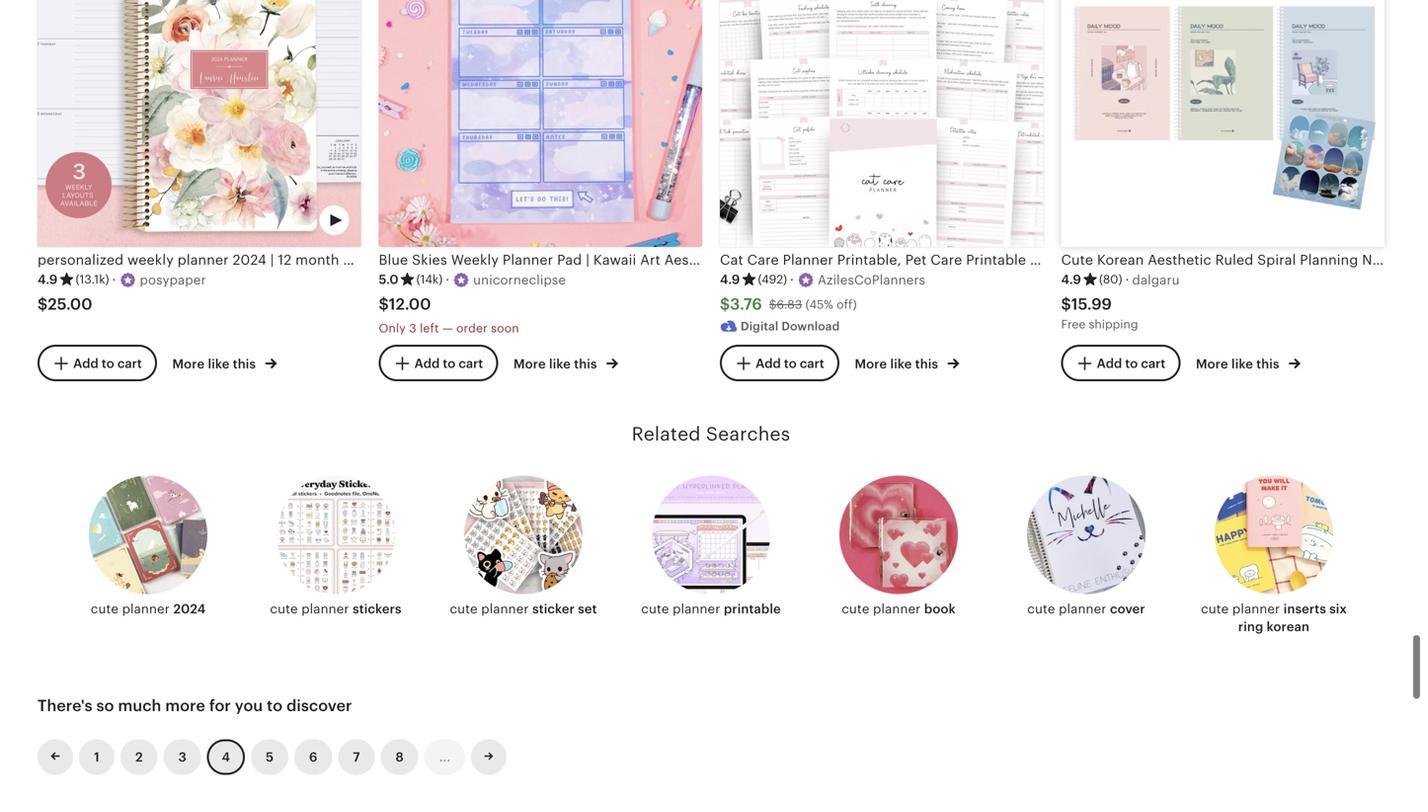 Task type: vqa. For each thing, say whether or not it's contained in the screenshot.
3rd cute from right
yes



Task type: locate. For each thing, give the bounding box(es) containing it.
to for 25.00
[[102, 356, 114, 371]]

2 add to cart button from the left
[[379, 345, 498, 382]]

1 vertical spatial 3
[[178, 750, 186, 765]]

3 · from the left
[[790, 272, 794, 287]]

free
[[1062, 318, 1086, 331]]

add to cart button for 12.00
[[379, 345, 498, 382]]

to down —
[[443, 356, 456, 371]]

more like this
[[172, 357, 259, 372], [514, 357, 601, 372], [855, 357, 942, 372], [1196, 357, 1283, 372]]

2 cute from the left
[[270, 602, 298, 616]]

more like this link
[[172, 353, 277, 373], [514, 353, 618, 373], [855, 353, 960, 373], [1196, 353, 1301, 373]]

planner
[[503, 252, 553, 267]]

cute for cute planner sticker set
[[450, 602, 478, 616]]

2 more from the left
[[514, 357, 546, 372]]

4 planner from the left
[[673, 602, 721, 616]]

cart for 12.00
[[459, 356, 483, 371]]

$
[[38, 295, 48, 313], [379, 295, 389, 313], [720, 295, 730, 313], [1062, 295, 1072, 313], [769, 298, 777, 311]]

add to cart button down 25.00
[[38, 345, 157, 382]]

4.9 for 3.76
[[720, 272, 740, 287]]

blue skies weekly planner pad | kawaii art aesthetic stationery image
[[379, 0, 702, 247]]

like for 12.00
[[549, 357, 571, 372]]

· for 15.99
[[1126, 272, 1130, 287]]

3 left "left"
[[409, 322, 417, 335]]

2 planner from the left
[[302, 602, 349, 616]]

2 link
[[121, 739, 158, 775]]

3 add from the left
[[756, 356, 781, 371]]

0 vertical spatial 3
[[409, 322, 417, 335]]

3 more from the left
[[855, 357, 887, 372]]

add for 15.99
[[1097, 356, 1123, 371]]

1 like from the left
[[208, 357, 230, 372]]

to
[[102, 356, 114, 371], [443, 356, 456, 371], [784, 356, 797, 371], [1126, 356, 1138, 371], [267, 697, 283, 715]]

cute left cover
[[1028, 602, 1056, 616]]

more like this for 15.99
[[1196, 357, 1283, 372]]

3 cute from the left
[[450, 602, 478, 616]]

planner left sticker
[[481, 602, 529, 616]]

5.0
[[379, 272, 399, 287]]

related searches
[[632, 423, 791, 444]]

this for 12.00
[[574, 357, 597, 372]]

planner for printable
[[673, 602, 721, 616]]

5 planner from the left
[[873, 602, 921, 616]]

add to cart down —
[[415, 356, 483, 371]]

cart for 25.00
[[117, 356, 142, 371]]

2 this from the left
[[574, 357, 597, 372]]

for
[[209, 697, 231, 715]]

4 cute from the left
[[641, 602, 669, 616]]

5 cute from the left
[[842, 602, 870, 616]]

ring
[[1239, 620, 1264, 634]]

4 more like this from the left
[[1196, 357, 1283, 372]]

planner left stickers
[[302, 602, 349, 616]]

4 add to cart button from the left
[[1062, 345, 1181, 382]]

1 cute from the left
[[91, 602, 119, 616]]

cute for cute planner 2024
[[91, 602, 119, 616]]

4 more like this link from the left
[[1196, 353, 1301, 373]]

cute left stickers
[[270, 602, 298, 616]]

3 add to cart button from the left
[[720, 345, 840, 382]]

· right (492)
[[790, 272, 794, 287]]

3
[[409, 322, 417, 335], [178, 750, 186, 765]]

add to cart down 25.00
[[73, 356, 142, 371]]

cute planner 2024
[[91, 602, 206, 616]]

like for 15.99
[[1232, 357, 1254, 372]]

4 · from the left
[[1126, 272, 1130, 287]]

3 planner from the left
[[481, 602, 529, 616]]

add to cart button down 'digital download'
[[720, 345, 840, 382]]

cute planner printable
[[641, 602, 781, 616]]

six
[[1330, 602, 1347, 616]]

6 cute from the left
[[1028, 602, 1056, 616]]

planner left 2024
[[122, 602, 170, 616]]

add to cart for 15.99
[[1097, 356, 1166, 371]]

download
[[782, 320, 840, 333]]

add to cart down shipping
[[1097, 356, 1166, 371]]

2 · from the left
[[446, 272, 450, 287]]

like
[[208, 357, 230, 372], [549, 357, 571, 372], [891, 357, 912, 372], [1232, 357, 1254, 372]]

7 cute from the left
[[1201, 602, 1229, 616]]

add down digital
[[756, 356, 781, 371]]

4 more from the left
[[1196, 357, 1229, 372]]

2 add from the left
[[415, 356, 440, 371]]

planner for sticker
[[481, 602, 529, 616]]

discover
[[287, 697, 352, 715]]

(80)
[[1099, 273, 1123, 286]]

8 link
[[381, 739, 419, 775]]

1 cart from the left
[[117, 356, 142, 371]]

1 this from the left
[[233, 357, 256, 372]]

cute left inserts six ring korean
[[1201, 602, 1229, 616]]

3 right 2
[[178, 750, 186, 765]]

blue
[[379, 252, 408, 267]]

add down 25.00
[[73, 356, 99, 371]]

like for 25.00
[[208, 357, 230, 372]]

planner left book
[[873, 602, 921, 616]]

2 horizontal spatial 4.9
[[1062, 272, 1082, 287]]

4 like from the left
[[1232, 357, 1254, 372]]

add
[[73, 356, 99, 371], [415, 356, 440, 371], [756, 356, 781, 371], [1097, 356, 1123, 371]]

add for 12.00
[[415, 356, 440, 371]]

more like this for 12.00
[[514, 357, 601, 372]]

add down shipping
[[1097, 356, 1123, 371]]

$ 15.99 free shipping
[[1062, 295, 1139, 331]]

1 horizontal spatial 3
[[409, 322, 417, 335]]

4.9
[[38, 272, 58, 287], [720, 272, 740, 287], [1062, 272, 1082, 287]]

only
[[379, 322, 406, 335]]

1 · from the left
[[112, 272, 116, 287]]

1 add to cart button from the left
[[38, 345, 157, 382]]

· right (14k)
[[446, 272, 450, 287]]

add to cart button for 25.00
[[38, 345, 157, 382]]

pad
[[557, 252, 582, 267]]

$ inside $ 15.99 free shipping
[[1062, 295, 1072, 313]]

5
[[266, 750, 274, 765]]

3 more like this link from the left
[[855, 353, 960, 373]]

cart
[[117, 356, 142, 371], [459, 356, 483, 371], [800, 356, 825, 371], [1141, 356, 1166, 371]]

this for 25.00
[[233, 357, 256, 372]]

$ inside "$ 12.00 only 3 left — order soon"
[[379, 295, 389, 313]]

4 add to cart from the left
[[1097, 356, 1166, 371]]

cute for cute planner cover
[[1028, 602, 1056, 616]]

1
[[94, 750, 100, 765]]

4 add from the left
[[1097, 356, 1123, 371]]

there's so much more for you to discover
[[38, 697, 352, 715]]

add to cart button
[[38, 345, 157, 382], [379, 345, 498, 382], [720, 345, 840, 382], [1062, 345, 1181, 382]]

cute
[[91, 602, 119, 616], [270, 602, 298, 616], [450, 602, 478, 616], [641, 602, 669, 616], [842, 602, 870, 616], [1028, 602, 1056, 616], [1201, 602, 1229, 616]]

3.76
[[730, 295, 762, 313]]

add for 25.00
[[73, 356, 99, 371]]

planner up "ring"
[[1233, 602, 1281, 616]]

4.9 up $ 25.00
[[38, 272, 58, 287]]

6 planner from the left
[[1059, 602, 1107, 616]]

digital
[[741, 320, 779, 333]]

1 add from the left
[[73, 356, 99, 371]]

$ inside $ 3.76 $ 6.83 (45% off)
[[769, 298, 777, 311]]

this for 15.99
[[1257, 357, 1280, 372]]

art
[[640, 252, 661, 267]]

2 cart from the left
[[459, 356, 483, 371]]

1 add to cart from the left
[[73, 356, 142, 371]]

cute left 2024
[[91, 602, 119, 616]]

1 more like this from the left
[[172, 357, 259, 372]]

1 more like this link from the left
[[172, 353, 277, 373]]

2 like from the left
[[549, 357, 571, 372]]

add down "left"
[[415, 356, 440, 371]]

more
[[172, 357, 205, 372], [514, 357, 546, 372], [855, 357, 887, 372], [1196, 357, 1229, 372]]

add to cart down 'digital download'
[[756, 356, 825, 371]]

1 more from the left
[[172, 357, 205, 372]]

cover
[[1110, 602, 1146, 616]]

$ for 25.00
[[38, 295, 48, 313]]

aesthetic
[[665, 252, 728, 267]]

related
[[632, 423, 701, 444]]

0 horizontal spatial 4.9
[[38, 272, 58, 287]]

2 add to cart from the left
[[415, 356, 483, 371]]

2 4.9 from the left
[[720, 272, 740, 287]]

1 planner from the left
[[122, 602, 170, 616]]

· right "(80)"
[[1126, 272, 1130, 287]]

planner left printable
[[673, 602, 721, 616]]

(45%
[[806, 298, 834, 311]]

1 horizontal spatial 4.9
[[720, 272, 740, 287]]

· for 12.00
[[446, 272, 450, 287]]

stickers
[[353, 602, 402, 616]]

4 this from the left
[[1257, 357, 1280, 372]]

2 more like this from the left
[[514, 357, 601, 372]]

·
[[112, 272, 116, 287], [446, 272, 450, 287], [790, 272, 794, 287], [1126, 272, 1130, 287]]

to down shipping
[[1126, 356, 1138, 371]]

· right the (13.1k)
[[112, 272, 116, 287]]

...
[[439, 750, 451, 765]]

planner for 2024
[[122, 602, 170, 616]]

add to cart button down "left"
[[379, 345, 498, 382]]

2
[[135, 750, 143, 765]]

cute left book
[[842, 602, 870, 616]]

6 link
[[294, 739, 332, 775]]

blue skies weekly planner pad | kawaii art aesthetic stationery
[[379, 252, 802, 267]]

2 more like this link from the left
[[514, 353, 618, 373]]

cute right set
[[641, 602, 669, 616]]

planner
[[122, 602, 170, 616], [302, 602, 349, 616], [481, 602, 529, 616], [673, 602, 721, 616], [873, 602, 921, 616], [1059, 602, 1107, 616], [1233, 602, 1281, 616]]

4 cart from the left
[[1141, 356, 1166, 371]]

add to cart
[[73, 356, 142, 371], [415, 356, 483, 371], [756, 356, 825, 371], [1097, 356, 1166, 371]]

4.9 up 15.99
[[1062, 272, 1082, 287]]

planner left cover
[[1059, 602, 1107, 616]]

add to cart button down shipping
[[1062, 345, 1181, 382]]

this
[[233, 357, 256, 372], [574, 357, 597, 372], [916, 357, 939, 372], [1257, 357, 1280, 372]]

more for 15.99
[[1196, 357, 1229, 372]]

inserts
[[1284, 602, 1327, 616]]

cute right stickers
[[450, 602, 478, 616]]

4.9 up 3.76
[[720, 272, 740, 287]]

1 4.9 from the left
[[38, 272, 58, 287]]

add to cart button for 15.99
[[1062, 345, 1181, 382]]

to down the (13.1k)
[[102, 356, 114, 371]]



Task type: describe. For each thing, give the bounding box(es) containing it.
25.00
[[48, 295, 93, 313]]

8
[[396, 750, 404, 765]]

more like this link for 25.00
[[172, 353, 277, 373]]

4 link
[[207, 739, 245, 775]]

15.99
[[1072, 295, 1112, 313]]

cute for cute planner book
[[842, 602, 870, 616]]

6.83
[[777, 298, 803, 311]]

cute planner sticker set
[[450, 602, 597, 616]]

stationery
[[732, 252, 802, 267]]

7
[[353, 750, 360, 765]]

4.9 for 25.00
[[38, 272, 58, 287]]

soon
[[491, 322, 519, 335]]

product video element
[[38, 0, 361, 247]]

book
[[925, 602, 956, 616]]

cute planner
[[1201, 602, 1284, 616]]

kawaii
[[594, 252, 637, 267]]

· for 25.00
[[112, 272, 116, 287]]

to for 12.00
[[443, 356, 456, 371]]

6
[[309, 750, 317, 765]]

planner for cover
[[1059, 602, 1107, 616]]

cute for cute planner printable
[[641, 602, 669, 616]]

printable
[[724, 602, 781, 616]]

to down 'digital download'
[[784, 356, 797, 371]]

0 horizontal spatial 3
[[178, 750, 186, 765]]

cute planner book
[[842, 602, 956, 616]]

3 inside "$ 12.00 only 3 left — order soon"
[[409, 322, 417, 335]]

cart for 15.99
[[1141, 356, 1166, 371]]

cute planner stickers
[[270, 602, 402, 616]]

planner for stickers
[[302, 602, 349, 616]]

more
[[165, 697, 205, 715]]

cat care planner printable, pet care printable planner, printable cat journal, cat records organizer, pet care, cat health records tracker image
[[720, 0, 1044, 247]]

more for 25.00
[[172, 357, 205, 372]]

1 link
[[79, 739, 115, 775]]

more like this link for 15.99
[[1196, 353, 1301, 373]]

3 cart from the left
[[800, 356, 825, 371]]

4
[[222, 750, 230, 765]]

order
[[456, 322, 488, 335]]

3 this from the left
[[916, 357, 939, 372]]

korean
[[1267, 620, 1310, 634]]

$ 25.00
[[38, 295, 93, 313]]

inserts six ring korean
[[1239, 602, 1347, 634]]

3 more like this from the left
[[855, 357, 942, 372]]

personalized weekly planner 2024 | 12 month calendar | 6x9 weekly planner 2023-2024 | custom agenda | 2024 planner | flirty florals blush image
[[38, 0, 361, 247]]

$ 3.76 $ 6.83 (45% off)
[[720, 295, 857, 313]]

left
[[420, 322, 439, 335]]

(14k)
[[417, 273, 443, 286]]

cute for cute planner stickers
[[270, 602, 298, 616]]

weekly
[[451, 252, 499, 267]]

... button
[[425, 740, 465, 775]]

you
[[235, 697, 263, 715]]

3 4.9 from the left
[[1062, 272, 1082, 287]]

|
[[586, 252, 590, 267]]

shipping
[[1089, 318, 1139, 331]]

set
[[578, 602, 597, 616]]

more like this for 25.00
[[172, 357, 259, 372]]

more for 12.00
[[514, 357, 546, 372]]

2024
[[173, 602, 206, 616]]

more like this link for 12.00
[[514, 353, 618, 373]]

cute for cute planner
[[1201, 602, 1229, 616]]

5 link
[[251, 739, 288, 775]]

12.00
[[389, 295, 431, 313]]

cute planner cover
[[1028, 602, 1146, 616]]

(492)
[[758, 273, 787, 286]]

7 link
[[338, 739, 375, 775]]

searches
[[706, 423, 791, 444]]

cute korean aesthetic ruled spiral planning notebook/journal for girls, women, college, school - 100 pages ea. 4 count chill vibes set image
[[1062, 0, 1385, 247]]

add to cart for 12.00
[[415, 356, 483, 371]]

7 planner from the left
[[1233, 602, 1281, 616]]

3 add to cart from the left
[[756, 356, 825, 371]]

to right you
[[267, 697, 283, 715]]

there's
[[38, 697, 93, 715]]

skies
[[412, 252, 447, 267]]

$ for 12.00
[[379, 295, 389, 313]]

much
[[118, 697, 161, 715]]

off)
[[837, 298, 857, 311]]

3 link
[[164, 739, 201, 775]]

$ for 15.99
[[1062, 295, 1072, 313]]

to for 15.99
[[1126, 356, 1138, 371]]

so
[[96, 697, 114, 715]]

—
[[442, 322, 453, 335]]

$ for 3.76
[[720, 295, 730, 313]]

$ 12.00 only 3 left — order soon
[[379, 295, 519, 335]]

planner for book
[[873, 602, 921, 616]]

sticker
[[533, 602, 575, 616]]

(13.1k)
[[76, 273, 109, 286]]

3 like from the left
[[891, 357, 912, 372]]

add to cart for 25.00
[[73, 356, 142, 371]]

digital download
[[741, 320, 840, 333]]



